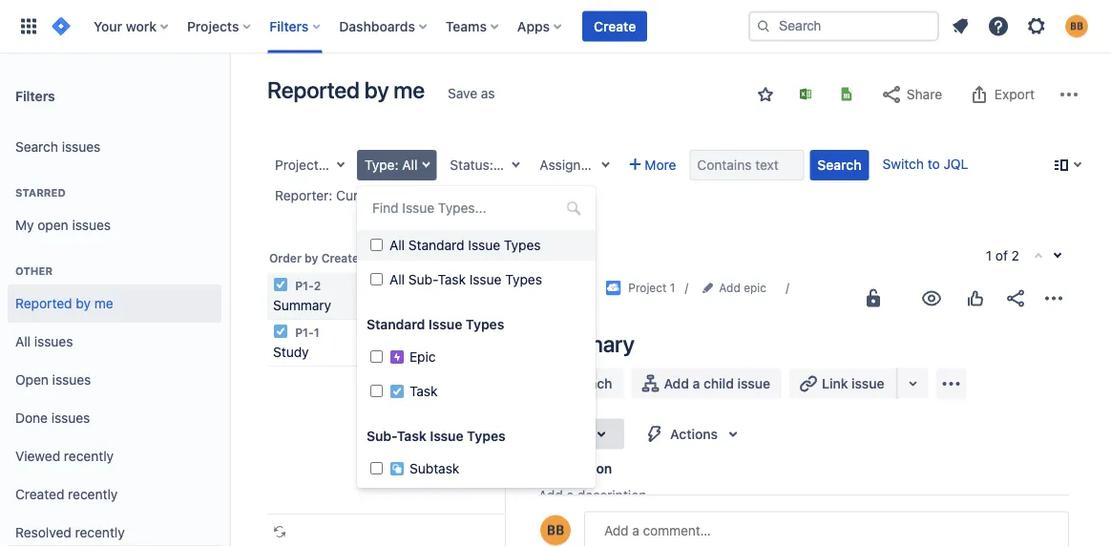 Task type: describe. For each thing, give the bounding box(es) containing it.
share image
[[1005, 287, 1028, 310]]

1 horizontal spatial me
[[394, 76, 425, 103]]

done
[[15, 410, 48, 426]]

my open issues link
[[8, 206, 222, 244]]

viewed
[[15, 448, 60, 464]]

viewed recently
[[15, 448, 114, 464]]

epic
[[410, 349, 436, 365]]

more
[[645, 157, 677, 173]]

open
[[38, 217, 68, 233]]

types down the standard issue types element
[[467, 428, 506, 444]]

child
[[704, 376, 734, 391]]

apps button
[[512, 11, 569, 42]]

reported inside reported by me "link"
[[15, 296, 72, 311]]

vote options: no one has voted for this issue yet. image
[[965, 287, 988, 310]]

project: all
[[275, 157, 342, 173]]

types up projects link
[[504, 237, 541, 253]]

default image
[[566, 201, 582, 216]]

order by created link
[[267, 246, 385, 269]]

as
[[481, 85, 495, 101]]

actions
[[671, 426, 718, 442]]

all right "status:"
[[497, 157, 513, 173]]

issue down find issue types... field
[[468, 237, 501, 253]]

copy link to issue image
[[586, 299, 602, 315]]

notifications image
[[949, 15, 972, 38]]

Find Issue Types... field
[[367, 195, 586, 222]]

add a description...
[[539, 487, 658, 503]]

profile image of bob builder image
[[541, 515, 571, 546]]

1 vertical spatial standard
[[367, 317, 425, 332]]

add for add epic
[[719, 281, 741, 294]]

search issues
[[15, 139, 101, 155]]

viewed recently link
[[8, 437, 222, 476]]

all right assignee:
[[604, 157, 619, 173]]

recently for created recently
[[68, 487, 118, 502]]

1 horizontal spatial reported by me
[[267, 76, 425, 103]]

created recently link
[[8, 476, 222, 514]]

dashboards button
[[334, 11, 434, 42]]

0 horizontal spatial sub-
[[367, 428, 397, 444]]

p1-1
[[292, 326, 320, 339]]

open
[[15, 372, 49, 388]]

issues for all issues
[[34, 334, 73, 350]]

order
[[269, 252, 302, 265]]

current
[[336, 188, 383, 203]]

dashboards
[[339, 18, 415, 34]]

project
[[629, 281, 667, 294]]

of
[[996, 248, 1008, 264]]

actions button
[[632, 419, 756, 450]]

other
[[15, 265, 53, 277]]

standard issue types
[[367, 317, 505, 332]]

add app image
[[940, 373, 963, 396]]

assignee: all
[[540, 157, 619, 173]]

created inside created recently 'link'
[[15, 487, 64, 502]]

actions image
[[1043, 287, 1066, 310]]

issues for search issues
[[62, 139, 101, 155]]

0 horizontal spatial 2
[[314, 279, 321, 292]]

standard issue types element
[[357, 342, 596, 409]]

save
[[448, 85, 478, 101]]

Add a comment… field
[[584, 511, 1070, 547]]

your profile and settings image
[[1066, 15, 1089, 38]]

all issues
[[15, 334, 73, 350]]

assignee:
[[540, 157, 600, 173]]

resolved
[[15, 525, 71, 541]]

add a child issue
[[664, 376, 771, 391]]

appswitcher icon image
[[17, 15, 40, 38]]

status: all
[[450, 157, 513, 173]]

0 vertical spatial sub-
[[409, 272, 438, 287]]

link issue button
[[790, 368, 898, 399]]

export
[[995, 86, 1035, 102]]

0 vertical spatial standard
[[409, 237, 465, 253]]

open issues link
[[8, 361, 222, 399]]

epic
[[744, 281, 767, 294]]

project 1
[[629, 281, 676, 294]]

add a child issue button
[[632, 368, 782, 399]]

resolved recently
[[15, 525, 125, 541]]

projects link
[[539, 278, 583, 298]]

0 vertical spatial 2
[[1012, 248, 1020, 264]]

save as
[[448, 85, 495, 101]]

a for description...
[[567, 487, 574, 503]]

other group
[[8, 244, 222, 547]]

task inside the standard issue types element
[[410, 383, 438, 399]]

all sub-task issue types
[[390, 272, 542, 287]]

create
[[594, 18, 636, 34]]

1 for project 1
[[670, 281, 676, 294]]

apps
[[518, 18, 550, 34]]

type: all
[[365, 157, 418, 173]]

attach
[[571, 376, 613, 391]]

2 horizontal spatial 1
[[986, 248, 992, 264]]

issue inside button
[[738, 376, 771, 391]]

my open issues
[[15, 217, 111, 233]]

description
[[539, 461, 612, 476]]

work
[[126, 18, 157, 34]]

issue down all standard issue types
[[470, 272, 502, 287]]

starred group
[[8, 166, 222, 250]]

next issue 'p1-1' ( type 'j' ) image
[[1051, 248, 1066, 264]]

search image
[[756, 19, 772, 34]]

my
[[15, 217, 34, 233]]

no restrictions image
[[862, 287, 885, 310]]

Search field
[[749, 11, 940, 42]]

status:
[[450, 157, 494, 173]]

done issues link
[[8, 399, 222, 437]]

starred
[[15, 187, 66, 199]]

not available - this is the first issue image
[[1031, 249, 1047, 265]]



Task type: locate. For each thing, give the bounding box(es) containing it.
switch
[[883, 156, 924, 172]]

add for add a child issue
[[664, 376, 690, 391]]

0 vertical spatial a
[[693, 376, 700, 391]]

link issue
[[822, 376, 885, 391]]

1 horizontal spatial 2
[[1012, 248, 1020, 264]]

1 vertical spatial task
[[410, 383, 438, 399]]

created down 'viewed'
[[15, 487, 64, 502]]

2 vertical spatial by
[[76, 296, 91, 311]]

0 horizontal spatial small image
[[368, 253, 384, 268]]

small image
[[758, 87, 774, 102], [368, 253, 384, 268]]

sub-
[[409, 272, 438, 287], [367, 428, 397, 444]]

issue right link
[[852, 376, 885, 391]]

issues up open issues
[[34, 334, 73, 350]]

your work button
[[88, 11, 176, 42]]

projects button
[[181, 11, 258, 42]]

1 left of
[[986, 248, 992, 264]]

0 horizontal spatial reported by me
[[15, 296, 113, 311]]

0 horizontal spatial add
[[539, 487, 563, 503]]

1 horizontal spatial summary
[[539, 330, 635, 357]]

a for child
[[693, 376, 700, 391]]

all up standard issue types at left
[[390, 272, 405, 287]]

all down user
[[390, 237, 405, 253]]

None checkbox
[[371, 273, 383, 286], [371, 462, 383, 475], [371, 273, 383, 286], [371, 462, 383, 475]]

projects for projects link
[[539, 281, 583, 294]]

issues inside done issues link
[[51, 410, 90, 426]]

filters button
[[264, 11, 328, 42]]

all inside other group
[[15, 334, 31, 350]]

1 vertical spatial 2
[[314, 279, 321, 292]]

switch to jql
[[883, 156, 969, 172]]

1 vertical spatial recently
[[68, 487, 118, 502]]

1
[[986, 248, 992, 264], [670, 281, 676, 294], [314, 326, 320, 339]]

1 vertical spatial me
[[94, 296, 113, 311]]

description...
[[578, 487, 658, 503]]

watch options: you are not watching this issue, 0 people watching image
[[921, 287, 944, 310]]

task image up study
[[273, 324, 288, 339]]

search button
[[810, 150, 870, 181]]

issues right open at the top of page
[[72, 217, 111, 233]]

add inside dropdown button
[[719, 281, 741, 294]]

projects left project 1 image
[[539, 281, 583, 294]]

filters right projects popup button
[[270, 18, 309, 34]]

1 horizontal spatial add
[[664, 376, 690, 391]]

done issues
[[15, 410, 90, 426]]

search left switch
[[818, 157, 862, 173]]

open in google sheets image
[[840, 86, 855, 102]]

0 vertical spatial task
[[438, 272, 466, 287]]

me
[[394, 76, 425, 103], [94, 296, 113, 311]]

create button
[[583, 11, 648, 42]]

1 horizontal spatial by
[[305, 252, 318, 265]]

0 horizontal spatial search
[[15, 139, 58, 155]]

0 horizontal spatial created
[[15, 487, 64, 502]]

add inside button
[[664, 376, 690, 391]]

jira software image
[[50, 15, 73, 38]]

all up reporter: current user
[[326, 157, 342, 173]]

share
[[907, 86, 943, 102]]

0 vertical spatial summary
[[273, 298, 332, 313]]

0 horizontal spatial a
[[567, 487, 574, 503]]

add for add a description...
[[539, 487, 563, 503]]

1 vertical spatial search
[[818, 157, 862, 173]]

by down primary "element"
[[365, 76, 389, 103]]

search for search
[[818, 157, 862, 173]]

issues inside open issues link
[[52, 372, 91, 388]]

issue inside "button"
[[852, 376, 885, 391]]

1 vertical spatial reported by me
[[15, 296, 113, 311]]

1 task image from the top
[[273, 277, 288, 292]]

a down description
[[567, 487, 574, 503]]

search up starred
[[15, 139, 58, 155]]

1 down p1-2
[[314, 326, 320, 339]]

add left child in the bottom of the page
[[664, 376, 690, 391]]

None checkbox
[[371, 239, 383, 251], [371, 351, 383, 363], [371, 385, 383, 397], [371, 239, 383, 251], [371, 351, 383, 363], [371, 385, 383, 397]]

small image left open in microsoft excel image at the top
[[758, 87, 774, 102]]

0 horizontal spatial issue
[[738, 376, 771, 391]]

1 vertical spatial by
[[305, 252, 318, 265]]

reported by me up 'all issues'
[[15, 296, 113, 311]]

issues inside search issues link
[[62, 139, 101, 155]]

jql
[[944, 156, 969, 172]]

all issues link
[[8, 323, 222, 361]]

issues up "viewed recently"
[[51, 410, 90, 426]]

issues inside my open issues link
[[72, 217, 111, 233]]

banner containing your work
[[0, 0, 1112, 53]]

1 vertical spatial filters
[[15, 88, 55, 103]]

teams
[[446, 18, 487, 34]]

1 issue from the left
[[738, 376, 771, 391]]

search
[[15, 139, 58, 155], [818, 157, 862, 173]]

0 vertical spatial by
[[365, 76, 389, 103]]

1 horizontal spatial reported
[[267, 76, 360, 103]]

2 horizontal spatial by
[[365, 76, 389, 103]]

summary down p1-2
[[273, 298, 332, 313]]

p1- down order by created
[[295, 279, 314, 292]]

issues for done issues
[[51, 410, 90, 426]]

subtask
[[410, 461, 460, 477]]

issue
[[468, 237, 501, 253], [470, 272, 502, 287], [429, 317, 463, 332], [430, 428, 464, 444]]

created recently
[[15, 487, 118, 502]]

2 vertical spatial 1
[[314, 326, 320, 339]]

0 horizontal spatial me
[[94, 296, 113, 311]]

by up 'all issues' link
[[76, 296, 91, 311]]

by
[[365, 76, 389, 103], [305, 252, 318, 265], [76, 296, 91, 311]]

banner
[[0, 0, 1112, 53]]

task down epic
[[410, 383, 438, 399]]

p1-2
[[292, 279, 321, 292]]

task
[[438, 272, 466, 287], [410, 383, 438, 399], [397, 428, 427, 444]]

issues up starred
[[62, 139, 101, 155]]

0 vertical spatial task image
[[273, 277, 288, 292]]

task up 'subtask'
[[397, 428, 427, 444]]

task image for summary
[[273, 277, 288, 292]]

1 horizontal spatial small image
[[758, 87, 774, 102]]

0 vertical spatial recently
[[64, 448, 114, 464]]

add left epic
[[719, 281, 741, 294]]

project:
[[275, 157, 323, 173]]

jira software image
[[50, 15, 73, 38]]

reported by me inside "link"
[[15, 296, 113, 311]]

by for order by created link
[[305, 252, 318, 265]]

0 vertical spatial add
[[719, 281, 741, 294]]

search issues link
[[8, 128, 222, 166]]

me inside "link"
[[94, 296, 113, 311]]

attach button
[[539, 368, 624, 399]]

task image for study
[[273, 324, 288, 339]]

open issues
[[15, 372, 91, 388]]

summary
[[273, 298, 332, 313], [539, 330, 635, 357]]

1 horizontal spatial projects
[[539, 281, 583, 294]]

filters
[[270, 18, 309, 34], [15, 88, 55, 103]]

reporter:
[[275, 188, 333, 203]]

save as button
[[438, 78, 505, 109]]

by for reported by me "link" at the bottom left of page
[[76, 296, 91, 311]]

created right "order"
[[321, 252, 366, 265]]

p1- up study
[[295, 326, 314, 339]]

1 horizontal spatial filters
[[270, 18, 309, 34]]

p1- for summary
[[295, 279, 314, 292]]

link web pages and more image
[[902, 372, 925, 395]]

standard up all sub-task issue types
[[409, 237, 465, 253]]

2 vertical spatial recently
[[75, 525, 125, 541]]

filters up search issues at left
[[15, 88, 55, 103]]

settings image
[[1026, 15, 1049, 38]]

filters inside dropdown button
[[270, 18, 309, 34]]

type:
[[365, 157, 399, 173]]

share link
[[871, 79, 952, 110]]

projects for projects popup button
[[187, 18, 239, 34]]

add up profile image of bob builder
[[539, 487, 563, 503]]

Search issues using keywords text field
[[690, 150, 805, 181]]

2 p1- from the top
[[295, 326, 314, 339]]

project 1 image
[[606, 280, 621, 295]]

project 1 link
[[606, 278, 676, 298]]

0 vertical spatial projects
[[187, 18, 239, 34]]

to
[[928, 156, 940, 172]]

recently for resolved recently
[[75, 525, 125, 541]]

all right type:
[[402, 157, 418, 173]]

task image
[[273, 277, 288, 292], [273, 324, 288, 339]]

small image inside order by created link
[[368, 253, 384, 268]]

1 vertical spatial summary
[[539, 330, 635, 357]]

open in microsoft excel image
[[798, 86, 814, 102]]

recently for viewed recently
[[64, 448, 114, 464]]

created
[[321, 252, 366, 265], [15, 487, 64, 502]]

issues for open issues
[[52, 372, 91, 388]]

types
[[504, 237, 541, 253], [505, 272, 542, 287], [466, 317, 505, 332], [467, 428, 506, 444]]

0 vertical spatial me
[[394, 76, 425, 103]]

reported by me link
[[8, 285, 222, 323]]

1 vertical spatial reported
[[15, 296, 72, 311]]

add epic button
[[698, 278, 773, 298]]

by inside order by created link
[[305, 252, 318, 265]]

1 vertical spatial task image
[[273, 324, 288, 339]]

search inside button
[[818, 157, 862, 173]]

1 vertical spatial created
[[15, 487, 64, 502]]

switch to jql link
[[883, 156, 969, 172]]

2 task image from the top
[[273, 324, 288, 339]]

2 right of
[[1012, 248, 1020, 264]]

0 vertical spatial p1-
[[295, 279, 314, 292]]

1 vertical spatial p1-
[[295, 326, 314, 339]]

issue up 'subtask'
[[430, 428, 464, 444]]

by right "order"
[[305, 252, 318, 265]]

1 horizontal spatial created
[[321, 252, 366, 265]]

search for search issues
[[15, 139, 58, 155]]

small image right order by created
[[368, 253, 384, 268]]

1 vertical spatial sub-
[[367, 428, 397, 444]]

issue right child in the bottom of the page
[[738, 376, 771, 391]]

1 for p1-1
[[314, 326, 320, 339]]

your work
[[94, 18, 157, 34]]

1 vertical spatial projects
[[539, 281, 583, 294]]

2 vertical spatial task
[[397, 428, 427, 444]]

study
[[273, 344, 309, 360]]

created inside order by created link
[[321, 252, 366, 265]]

reporter: current user
[[275, 188, 416, 203]]

0 vertical spatial reported by me
[[267, 76, 425, 103]]

0 vertical spatial filters
[[270, 18, 309, 34]]

1 vertical spatial add
[[664, 376, 690, 391]]

a left child in the bottom of the page
[[693, 376, 700, 391]]

1 horizontal spatial issue
[[852, 376, 885, 391]]

1 horizontal spatial search
[[818, 157, 862, 173]]

0 vertical spatial created
[[321, 252, 366, 265]]

export button
[[959, 79, 1045, 110]]

order by created
[[269, 252, 366, 265]]

2 horizontal spatial add
[[719, 281, 741, 294]]

teams button
[[440, 11, 506, 42]]

all up open
[[15, 334, 31, 350]]

issues inside 'all issues' link
[[34, 334, 73, 350]]

0 horizontal spatial filters
[[15, 88, 55, 103]]

types down all sub-task issue types
[[466, 317, 505, 332]]

0 vertical spatial 1
[[986, 248, 992, 264]]

2 vertical spatial add
[[539, 487, 563, 503]]

issue up epic
[[429, 317, 463, 332]]

standard up epic
[[367, 317, 425, 332]]

p1- for study
[[295, 326, 314, 339]]

0 horizontal spatial by
[[76, 296, 91, 311]]

0 vertical spatial reported
[[267, 76, 360, 103]]

types down all standard issue types
[[505, 272, 542, 287]]

1 vertical spatial a
[[567, 487, 574, 503]]

projects inside popup button
[[187, 18, 239, 34]]

by inside reported by me "link"
[[76, 296, 91, 311]]

projects up sidebar navigation icon
[[187, 18, 239, 34]]

task down all standard issue types
[[438, 272, 466, 287]]

reported down other
[[15, 296, 72, 311]]

1 horizontal spatial 1
[[670, 281, 676, 294]]

0 horizontal spatial projects
[[187, 18, 239, 34]]

all standard issue types
[[390, 237, 541, 253]]

sidebar navigation image
[[208, 76, 250, 115]]

recently up created recently
[[64, 448, 114, 464]]

1 right project at the right
[[670, 281, 676, 294]]

summary down "copy link to issue" icon
[[539, 330, 635, 357]]

me up 'all issues' link
[[94, 296, 113, 311]]

1 horizontal spatial a
[[693, 376, 700, 391]]

0 horizontal spatial 1
[[314, 326, 320, 339]]

me left the save
[[394, 76, 425, 103]]

reported by me
[[267, 76, 425, 103], [15, 296, 113, 311]]

recently up resolved recently 'link'
[[68, 487, 118, 502]]

to do - change status image
[[590, 423, 613, 446]]

recently
[[64, 448, 114, 464], [68, 487, 118, 502], [75, 525, 125, 541]]

0 vertical spatial search
[[15, 139, 58, 155]]

reported down filters dropdown button
[[267, 76, 360, 103]]

0 horizontal spatial summary
[[273, 298, 332, 313]]

add epic
[[719, 281, 767, 294]]

resolved recently link
[[8, 514, 222, 547]]

more button
[[622, 150, 684, 181]]

link
[[822, 376, 849, 391]]

1 vertical spatial 1
[[670, 281, 676, 294]]

1 p1- from the top
[[295, 279, 314, 292]]

2 issue from the left
[[852, 376, 885, 391]]

a inside button
[[693, 376, 700, 391]]

1 vertical spatial small image
[[368, 253, 384, 268]]

help image
[[988, 15, 1010, 38]]

0 vertical spatial small image
[[758, 87, 774, 102]]

primary element
[[11, 0, 749, 53]]

your
[[94, 18, 122, 34]]

0 horizontal spatial reported
[[15, 296, 72, 311]]

a
[[693, 376, 700, 391], [567, 487, 574, 503]]

1 horizontal spatial sub-
[[409, 272, 438, 287]]

1 of 2
[[986, 248, 1020, 264]]

issues right open
[[52, 372, 91, 388]]

reported by me down dashboards
[[267, 76, 425, 103]]

recently down created recently 'link'
[[75, 525, 125, 541]]

task image left p1-2
[[273, 277, 288, 292]]

sub-task issue types
[[367, 428, 506, 444]]

2 down order by created
[[314, 279, 321, 292]]



Task type: vqa. For each thing, say whether or not it's contained in the screenshot.
No
no



